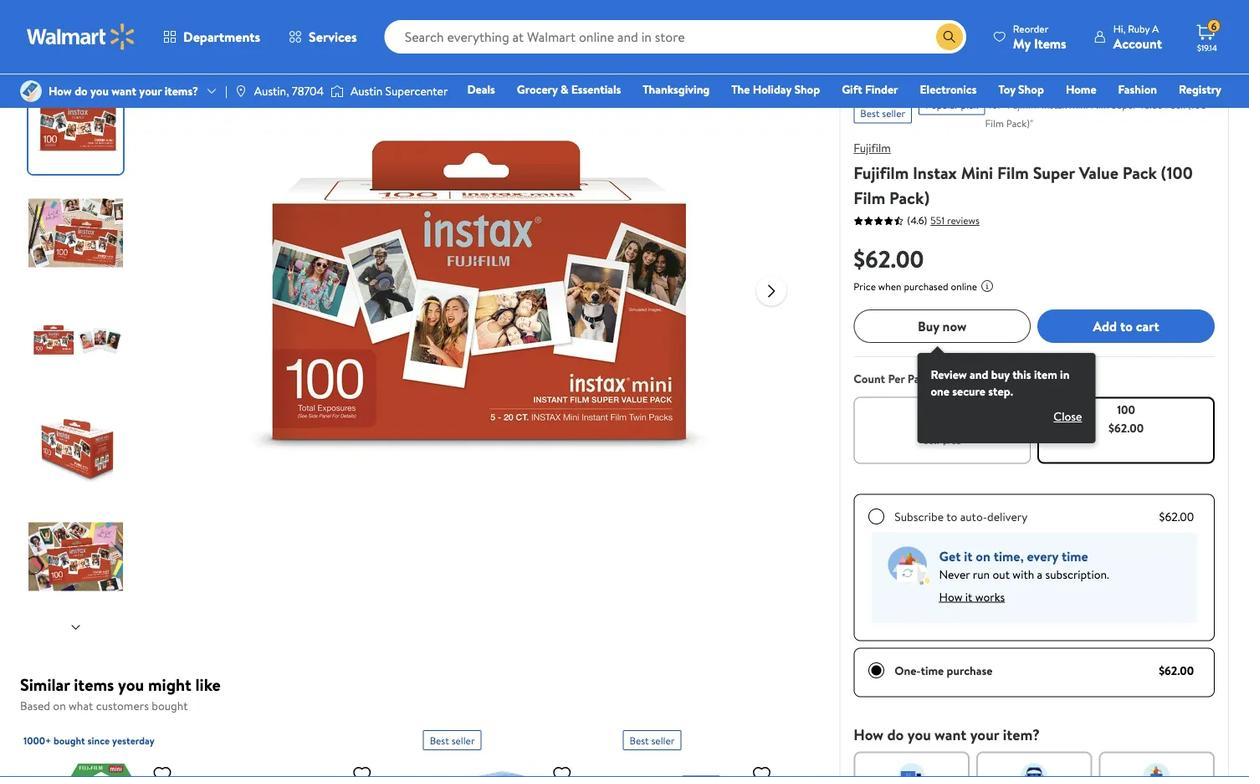 Task type: vqa. For each thing, say whether or not it's contained in the screenshot.
your associated with item?
yes



Task type: describe. For each thing, give the bounding box(es) containing it.
on inside get it on time, every time never run out with a subscription. how it works
[[976, 547, 990, 565]]

popular pick for "fujifilm instax mini film super value pack (100 film pack)"
[[925, 98, 1207, 131]]

secure
[[952, 383, 986, 399]]

departments button
[[149, 17, 274, 57]]

yesterday
[[112, 733, 155, 748]]

2 product group from the left
[[423, 723, 586, 777]]

100+ bought since yesterday, try auto-delivery
[[854, 42, 1090, 59]]

1000+ bought since yesterday
[[23, 733, 155, 748]]

similar items you might like based on what customers bought
[[20, 673, 221, 714]]

fashion
[[1118, 81, 1157, 97]]

you for similar items you might like based on what customers bought
[[118, 673, 144, 696]]

cart
[[1136, 317, 1159, 335]]

subscribe
[[895, 508, 944, 525]]

in
[[1060, 366, 1070, 383]]

purchased
[[904, 279, 948, 294]]

gift
[[842, 81, 862, 97]]

austin supercenter
[[351, 83, 448, 99]]

$37.88
[[926, 416, 958, 433]]

customers
[[96, 698, 149, 714]]

one-
[[895, 662, 921, 678]]

value inside 'fujifilm fujifilm instax mini film super value pack (100 film pack)'
[[1079, 161, 1118, 184]]

&
[[560, 81, 568, 97]]

deals
[[467, 81, 495, 97]]

super inside 'popular pick for "fujifilm instax mini film super value pack (100 film pack)"'
[[1111, 98, 1136, 112]]

search icon image
[[943, 30, 956, 44]]

fujifilm instax mini twin film pack (20 photos; film size of 8.6cm x 5.4cm) image
[[23, 757, 179, 777]]

fujifilm instax mini film super value pack (100 film pack) - image 1 of 7 image
[[28, 76, 126, 174]]

subscription.
[[1045, 566, 1109, 583]]

registry link
[[1171, 80, 1229, 98]]

never
[[939, 566, 970, 583]]

reviews
[[947, 213, 980, 228]]

supercenter
[[385, 83, 448, 99]]

grocery & essentials
[[517, 81, 621, 97]]

home link
[[1058, 80, 1104, 98]]

review
[[931, 366, 967, 383]]

0 vertical spatial it
[[964, 547, 973, 565]]

how it works button
[[939, 584, 1005, 610]]

departments
[[183, 28, 260, 46]]

and
[[970, 366, 988, 383]]

fujifilm link
[[854, 140, 891, 156]]

100 inside 100 $62.00
[[1117, 401, 1135, 417]]

1000+
[[23, 733, 51, 748]]

the holiday shop link
[[724, 80, 828, 98]]

finder
[[865, 81, 898, 97]]

reorder
[[1013, 21, 1049, 36]]

hi,
[[1113, 21, 1126, 36]]

on inside similar items you might like based on what customers bought
[[53, 698, 66, 714]]

grocery
[[517, 81, 558, 97]]

instax inside 'fujifilm fujifilm instax mini film super value pack (100 film pack)'
[[913, 161, 957, 184]]

$62.00 inside the count per pack list
[[1109, 420, 1144, 436]]

get
[[939, 547, 961, 565]]

services
[[309, 28, 357, 46]]

works
[[975, 589, 1005, 605]]

0 horizontal spatial pack
[[908, 371, 932, 387]]

legal information image
[[981, 279, 994, 293]]

essentials
[[571, 81, 621, 97]]

2 fujifilm from the top
[[854, 161, 909, 184]]

buy
[[918, 317, 939, 335]]

do for how do you want your items?
[[75, 83, 88, 99]]

a
[[1037, 566, 1043, 583]]

best seller for second product 'group' from the left
[[430, 733, 475, 747]]

60 $37.88 63.1 ¢/ea
[[923, 401, 961, 447]]

what
[[69, 698, 93, 714]]

want for items?
[[111, 83, 136, 99]]

film down for
[[985, 116, 1004, 131]]

one
[[931, 383, 949, 399]]

for
[[988, 98, 1001, 112]]

next media item image
[[761, 281, 782, 301]]

100+
[[854, 42, 879, 59]]

close button
[[1040, 403, 1095, 430]]

best seller for 1st product 'group' from right
[[630, 733, 675, 747]]

add to favorites list, fujifilm instax mini film super value pack (100 film pack) image
[[779, 42, 799, 63]]

austin
[[351, 83, 383, 99]]

zoom image modal image
[[779, 79, 799, 100]]

how for how do you want your item?
[[854, 724, 884, 745]]

items?
[[165, 83, 198, 99]]

1 shop from the left
[[794, 81, 820, 97]]

pack inside 'popular pick for "fujifilm instax mini film super value pack (100 film pack)"'
[[1165, 98, 1185, 112]]

seller for 1st product 'group' from right
[[651, 733, 675, 747]]

when
[[878, 279, 901, 294]]

to for subscribe
[[946, 508, 957, 525]]

reorder my items
[[1013, 21, 1066, 52]]

polaroid go film - x48 pack image
[[223, 757, 379, 777]]

time,
[[994, 547, 1024, 565]]

fashion link
[[1111, 80, 1165, 98]]

electronics link
[[912, 80, 984, 98]]

services button
[[274, 17, 371, 57]]

your for items?
[[139, 83, 162, 99]]

similar
[[20, 673, 70, 696]]

0 vertical spatial auto-
[[1023, 42, 1050, 59]]

Walmart Site-Wide search field
[[385, 20, 966, 54]]

registry one debit
[[1093, 81, 1221, 121]]

fujifilm instax mini film super value pack (100 film pack) - image 4 of 7 image
[[28, 400, 126, 498]]

add to favorites list, polaroid 600 color instant film (40 exposures) image
[[552, 763, 572, 777]]

how for how do you want your items?
[[49, 83, 72, 99]]

try
[[1005, 42, 1020, 59]]

how inside get it on time, every time never run out with a subscription. how it works
[[939, 589, 963, 605]]

film down the home
[[1090, 98, 1109, 112]]

count
[[854, 371, 885, 387]]

product group containing 1000+ bought since yesterday
[[23, 723, 186, 777]]

since for yesterday
[[88, 733, 110, 748]]

3 product group from the left
[[623, 723, 786, 777]]

walmart+ link
[[1164, 104, 1229, 122]]

add to cart button
[[1038, 310, 1215, 343]]

pack)
[[889, 186, 929, 209]]

the holiday shop
[[731, 81, 820, 97]]

the
[[731, 81, 750, 97]]

get it on time, every time never run out with a subscription. how it works
[[939, 547, 1109, 605]]

intent image for pickup image
[[1021, 763, 1048, 777]]

film down pack)"
[[997, 161, 1029, 184]]

buy now button
[[854, 310, 1031, 343]]

best for second product 'group' from the left
[[430, 733, 449, 747]]

fujifilm instax mini film super value pack (100 film pack) image
[[208, 34, 743, 570]]

63.1
[[923, 433, 939, 447]]

(100 inside 'fujifilm fujifilm instax mini film super value pack (100 film pack)'
[[1161, 161, 1193, 184]]

deals link
[[460, 80, 503, 98]]

price
[[854, 279, 876, 294]]



Task type: locate. For each thing, give the bounding box(es) containing it.
want for item?
[[935, 724, 967, 745]]

1 horizontal spatial  image
[[330, 83, 344, 100]]

0 horizontal spatial delivery
[[987, 508, 1027, 525]]

mini
[[1069, 98, 1088, 112], [961, 161, 993, 184]]

like
[[195, 673, 221, 696]]

walmart image
[[27, 23, 136, 50]]

add to favorites list, fujifilm instax mini twin film pack (20 photos; film size of 8.6cm x 5.4cm) image
[[152, 763, 172, 777]]

0 vertical spatial to
[[1120, 317, 1133, 335]]

0 horizontal spatial time
[[921, 662, 944, 678]]

based
[[20, 698, 50, 714]]

registry
[[1179, 81, 1221, 97]]

1 vertical spatial pack
[[1122, 161, 1157, 184]]

your left items?
[[139, 83, 162, 99]]

0 horizontal spatial since
[[88, 733, 110, 748]]

(100 inside 'popular pick for "fujifilm instax mini film super value pack (100 film pack)"'
[[1188, 98, 1207, 112]]

"fujifilm
[[1004, 98, 1039, 112]]

0 horizontal spatial bought
[[54, 733, 85, 748]]

1 horizontal spatial instax
[[1042, 98, 1067, 112]]

best seller down finder at top right
[[860, 106, 905, 120]]

add to favorites list, polaroid go film - x48 pack image
[[352, 763, 372, 777]]

2 vertical spatial you
[[907, 724, 931, 745]]

1 horizontal spatial 100
[[1117, 401, 1135, 417]]

1 vertical spatial bought
[[152, 698, 188, 714]]

0 vertical spatial do
[[75, 83, 88, 99]]

intent image for delivery image
[[1143, 763, 1170, 777]]

polaroid 600 color instant film (40 exposures) image
[[423, 757, 579, 777]]

6
[[1211, 19, 1217, 33]]

subscribe to auto-delivery
[[895, 508, 1027, 525]]

to for add
[[1120, 317, 1133, 335]]

551 reviews link
[[927, 213, 980, 228]]

1 horizontal spatial time
[[1062, 547, 1088, 565]]

my
[[1013, 34, 1031, 52]]

0 vertical spatial (100
[[1188, 98, 1207, 112]]

2 horizontal spatial you
[[907, 724, 931, 745]]

best up fujifilm instax mini film 20 count value pack (1 pack instax rainblow film and 1 pack instax confetti) image
[[630, 733, 649, 747]]

one debit link
[[1086, 104, 1157, 122]]

bought right 100+
[[882, 42, 919, 59]]

value down one
[[1079, 161, 1118, 184]]

you inside similar items you might like based on what customers bought
[[118, 673, 144, 696]]

0 horizontal spatial seller
[[451, 733, 475, 747]]

1 vertical spatial super
[[1033, 161, 1075, 184]]

want down one-time purchase
[[935, 724, 967, 745]]

your for item?
[[970, 724, 999, 745]]

time up subscription.
[[1062, 547, 1088, 565]]

0 vertical spatial super
[[1111, 98, 1136, 112]]

holiday
[[753, 81, 791, 97]]

1 vertical spatial your
[[970, 724, 999, 745]]

0 vertical spatial mini
[[1069, 98, 1088, 112]]

1 vertical spatial value
[[1079, 161, 1118, 184]]

2 horizontal spatial bought
[[882, 42, 919, 59]]

value inside 'popular pick for "fujifilm instax mini film super value pack (100 film pack)"'
[[1139, 98, 1163, 112]]

1 horizontal spatial product group
[[423, 723, 586, 777]]

buy now
[[918, 317, 967, 335]]

1 horizontal spatial pack
[[1122, 161, 1157, 184]]

film left the pack)
[[854, 186, 885, 209]]

run
[[973, 566, 990, 583]]

grocery & essentials link
[[509, 80, 629, 98]]

want left items?
[[111, 83, 136, 99]]

0 vertical spatial 100
[[938, 371, 956, 387]]

delivery up the home
[[1050, 42, 1090, 59]]

1 vertical spatial it
[[965, 589, 972, 605]]

1 horizontal spatial bought
[[152, 698, 188, 714]]

pack down debit
[[1122, 161, 1157, 184]]

1 horizontal spatial to
[[1120, 317, 1133, 335]]

home
[[1066, 81, 1096, 97]]

1 horizontal spatial super
[[1111, 98, 1136, 112]]

instax up the pack)
[[913, 161, 957, 184]]

1 horizontal spatial how
[[854, 724, 884, 745]]

it left works
[[965, 589, 972, 605]]

2 horizontal spatial best
[[860, 106, 880, 120]]

fujifilm instax mini film super value pack (100 film pack) - image 2 of 7 image
[[28, 184, 126, 282]]

best seller up fujifilm instax mini film 20 count value pack (1 pack instax rainblow film and 1 pack instax confetti) image
[[630, 733, 675, 747]]

time left purchase
[[921, 662, 944, 678]]

0 horizontal spatial  image
[[20, 80, 42, 102]]

1 vertical spatial to
[[946, 508, 957, 525]]

super down "fashion"
[[1111, 98, 1136, 112]]

value
[[1139, 98, 1163, 112], [1079, 161, 1118, 184]]

100 right ':'
[[938, 371, 956, 387]]

delivery up time,
[[987, 508, 1027, 525]]

next image image
[[69, 621, 82, 634]]

fujifilm down fujifilm link
[[854, 161, 909, 184]]

instax down the home
[[1042, 98, 1067, 112]]

0 horizontal spatial do
[[75, 83, 88, 99]]

¢/ea
[[942, 433, 961, 447]]

1 vertical spatial delivery
[[987, 508, 1027, 525]]

0 horizontal spatial value
[[1079, 161, 1118, 184]]

mini inside 'fujifilm fujifilm instax mini film super value pack (100 film pack)'
[[961, 161, 993, 184]]

1 horizontal spatial you
[[118, 673, 144, 696]]

551
[[930, 213, 945, 228]]

 image right 78704
[[330, 83, 344, 100]]

walmart+
[[1172, 105, 1221, 121]]

pack down registry
[[1165, 98, 1185, 112]]

$19.14
[[1197, 42, 1217, 53]]

do up intent image for shipping
[[887, 724, 904, 745]]

1 vertical spatial fujifilm
[[854, 161, 909, 184]]

0 vertical spatial how
[[49, 83, 72, 99]]

0 horizontal spatial how
[[49, 83, 72, 99]]

pack right per
[[908, 371, 932, 387]]

(100 down registry
[[1188, 98, 1207, 112]]

0 vertical spatial pack
[[1165, 98, 1185, 112]]

1 horizontal spatial best seller
[[630, 733, 675, 747]]

per
[[888, 371, 905, 387]]

mini down the home
[[1069, 98, 1088, 112]]

to
[[1120, 317, 1133, 335], [946, 508, 957, 525]]

1 horizontal spatial best
[[630, 733, 649, 747]]

0 vertical spatial on
[[976, 547, 990, 565]]

best seller up polaroid 600 color instant film (40 exposures) image
[[430, 733, 475, 747]]

1 vertical spatial auto-
[[960, 508, 987, 525]]

one-time purchase
[[895, 662, 993, 678]]

fujifilm fujifilm instax mini film super value pack (100 film pack)
[[854, 140, 1193, 209]]

0 horizontal spatial auto-
[[960, 508, 987, 525]]

austin,
[[254, 83, 289, 99]]

0 horizontal spatial super
[[1033, 161, 1075, 184]]

to left cart
[[1120, 317, 1133, 335]]

purchase
[[947, 662, 993, 678]]

item?
[[1003, 724, 1040, 745]]

 image
[[234, 84, 247, 98]]

add to cart
[[1093, 317, 1159, 335]]

2 horizontal spatial best seller
[[860, 106, 905, 120]]

mini up reviews
[[961, 161, 993, 184]]

might
[[148, 673, 191, 696]]

1 vertical spatial since
[[88, 733, 110, 748]]

1 horizontal spatial want
[[935, 724, 967, 745]]

a
[[1152, 21, 1159, 36]]

seller up polaroid 600 color instant film (40 exposures) image
[[451, 733, 475, 747]]

best
[[860, 106, 880, 120], [430, 733, 449, 747], [630, 733, 649, 747]]

now
[[943, 317, 967, 335]]

value down "fashion"
[[1139, 98, 1163, 112]]

0 vertical spatial delivery
[[1050, 42, 1090, 59]]

0 vertical spatial your
[[139, 83, 162, 99]]

one
[[1093, 105, 1118, 121]]

bought down "might"
[[152, 698, 188, 714]]

want
[[111, 83, 136, 99], [935, 724, 967, 745]]

2 vertical spatial how
[[854, 724, 884, 745]]

auto- up get
[[960, 508, 987, 525]]

0 horizontal spatial product group
[[23, 723, 186, 777]]

1 product group from the left
[[23, 723, 186, 777]]

2 horizontal spatial seller
[[882, 106, 905, 120]]

since inside product 'group'
[[88, 733, 110, 748]]

0 horizontal spatial to
[[946, 508, 957, 525]]

do
[[75, 83, 88, 99], [887, 724, 904, 745]]

fujifilm
[[854, 140, 891, 156], [854, 161, 909, 184]]

seller
[[882, 106, 905, 120], [451, 733, 475, 747], [651, 733, 675, 747]]

$62.00
[[854, 242, 924, 275], [1109, 420, 1144, 436], [1159, 508, 1194, 525], [1159, 662, 1194, 678]]

you up intent image for shipping
[[907, 724, 931, 745]]

your left item?
[[970, 724, 999, 745]]

1 horizontal spatial delivery
[[1050, 42, 1090, 59]]

fujifilm instax mini film 20 count value pack (1 pack instax rainblow film and 1 pack instax confetti) image
[[623, 757, 778, 777]]

 image for austin supercenter
[[330, 83, 344, 100]]

on
[[976, 547, 990, 565], [53, 698, 66, 714]]

count per pack list
[[850, 394, 1218, 467]]

this
[[1012, 366, 1031, 383]]

review and buy this item in one secure step.
[[931, 366, 1070, 399]]

online
[[951, 279, 977, 294]]

since up fujifilm instax mini twin film pack (20 photos; film size of 8.6cm x 5.4cm)
[[88, 733, 110, 748]]

with
[[1013, 566, 1034, 583]]

best up polaroid 600 color instant film (40 exposures) image
[[430, 733, 449, 747]]

0 vertical spatial fujifilm
[[854, 140, 891, 156]]

0 horizontal spatial best
[[430, 733, 449, 747]]

0 horizontal spatial want
[[111, 83, 136, 99]]

intent image for shipping image
[[898, 763, 925, 777]]

Search search field
[[385, 20, 966, 54]]

austin, 78704
[[254, 83, 324, 99]]

since up the "electronics"
[[921, 42, 947, 59]]

seller for second product 'group' from the left
[[451, 733, 475, 747]]

bought
[[882, 42, 919, 59], [152, 698, 188, 714], [54, 733, 85, 748]]

1 fujifilm from the top
[[854, 140, 891, 156]]

time inside get it on time, every time never run out with a subscription. how it works
[[1062, 547, 1088, 565]]

0 vertical spatial value
[[1139, 98, 1163, 112]]

1 vertical spatial instax
[[913, 161, 957, 184]]

1 vertical spatial how
[[939, 589, 963, 605]]

do down the walmart image
[[75, 83, 88, 99]]

1 horizontal spatial mini
[[1069, 98, 1088, 112]]

2 horizontal spatial pack
[[1165, 98, 1185, 112]]

account
[[1113, 34, 1162, 52]]

1 vertical spatial do
[[887, 724, 904, 745]]

1 vertical spatial (100
[[1161, 161, 1193, 184]]

super down 'popular pick for "fujifilm instax mini film super value pack (100 film pack)"'
[[1033, 161, 1075, 184]]

pack)"
[[1006, 116, 1033, 131]]

100 right close
[[1117, 401, 1135, 417]]

auto- down reorder
[[1023, 42, 1050, 59]]

0 horizontal spatial instax
[[913, 161, 957, 184]]

1 horizontal spatial value
[[1139, 98, 1163, 112]]

gift finder link
[[834, 80, 906, 98]]

78704
[[292, 83, 324, 99]]

 image for how do you want your items?
[[20, 80, 42, 102]]

1 vertical spatial mini
[[961, 161, 993, 184]]

 image down the walmart image
[[20, 80, 42, 102]]

fujifilm down gift finder link
[[854, 140, 891, 156]]

1 horizontal spatial auto-
[[1023, 42, 1050, 59]]

(100 down walmart+
[[1161, 161, 1193, 184]]

0 horizontal spatial mini
[[961, 161, 993, 184]]

1 horizontal spatial since
[[921, 42, 947, 59]]

items
[[74, 673, 114, 696]]

film
[[1090, 98, 1109, 112], [985, 116, 1004, 131], [997, 161, 1029, 184], [854, 186, 885, 209]]

product group
[[23, 723, 186, 777], [423, 723, 586, 777], [623, 723, 786, 777]]

0 vertical spatial you
[[90, 83, 109, 99]]

you down the walmart image
[[90, 83, 109, 99]]

0 horizontal spatial on
[[53, 698, 66, 714]]

it right get
[[964, 547, 973, 565]]

buy
[[991, 366, 1010, 383]]

2 horizontal spatial product group
[[623, 723, 786, 777]]

count per pack : 100
[[854, 371, 956, 387]]

bought for 1000+ bought since yesterday
[[54, 733, 85, 748]]

None radio
[[868, 508, 885, 525], [868, 662, 885, 679], [868, 508, 885, 525], [868, 662, 885, 679]]

1 horizontal spatial your
[[970, 724, 999, 745]]

0 horizontal spatial you
[[90, 83, 109, 99]]

to inside button
[[1120, 317, 1133, 335]]

toy
[[998, 81, 1015, 97]]

0 horizontal spatial shop
[[794, 81, 820, 97]]

fujifilm instax mini film super value pack (100 film pack) - image 3 of 7 image
[[28, 292, 126, 390]]

0 vertical spatial bought
[[882, 42, 919, 59]]

on up run in the bottom right of the page
[[976, 547, 990, 565]]

2 horizontal spatial how
[[939, 589, 963, 605]]

price when purchased online
[[854, 279, 977, 294]]

shop up "fujifilm
[[1018, 81, 1044, 97]]

|
[[225, 83, 227, 99]]

ruby
[[1128, 21, 1150, 36]]

do for how do you want your item?
[[887, 724, 904, 745]]

1 horizontal spatial do
[[887, 724, 904, 745]]

bought right '1000+'
[[54, 733, 85, 748]]

2 vertical spatial pack
[[908, 371, 932, 387]]

0 vertical spatial time
[[1062, 547, 1088, 565]]

best for 1st product 'group' from right
[[630, 733, 649, 747]]

instax inside 'popular pick for "fujifilm instax mini film super value pack (100 film pack)"'
[[1042, 98, 1067, 112]]

0 horizontal spatial best seller
[[430, 733, 475, 747]]

how do you want your item?
[[854, 724, 1040, 745]]

pack inside 'fujifilm fujifilm instax mini film super value pack (100 film pack)'
[[1122, 161, 1157, 184]]

since for yesterday,
[[921, 42, 947, 59]]

best down gift finder link
[[860, 106, 880, 120]]

1 vertical spatial you
[[118, 673, 144, 696]]

every
[[1027, 547, 1058, 565]]

(4.6) 551 reviews
[[907, 213, 980, 228]]

seller down finder at top right
[[882, 106, 905, 120]]

toy shop
[[998, 81, 1044, 97]]

on left what in the left bottom of the page
[[53, 698, 66, 714]]

1 vertical spatial on
[[53, 698, 66, 714]]

hi, ruby a account
[[1113, 21, 1162, 52]]

1 vertical spatial 100
[[1117, 401, 1135, 417]]

yesterday,
[[950, 42, 1002, 59]]

0 horizontal spatial your
[[139, 83, 162, 99]]

2 vertical spatial bought
[[54, 733, 85, 748]]

how do you want your items?
[[49, 83, 198, 99]]

you up customers
[[118, 673, 144, 696]]

shop right holiday
[[794, 81, 820, 97]]

you for how do you want your item?
[[907, 724, 931, 745]]

bought inside similar items you might like based on what customers bought
[[152, 698, 188, 714]]

0 vertical spatial instax
[[1042, 98, 1067, 112]]

(4.6)
[[907, 213, 927, 228]]

1 vertical spatial time
[[921, 662, 944, 678]]

2 shop from the left
[[1018, 81, 1044, 97]]

1 vertical spatial want
[[935, 724, 967, 745]]

add to favorites list, fujifilm instax mini film 20 count value pack (1 pack instax rainblow film and 1 pack instax confetti) image
[[752, 763, 772, 777]]

since
[[921, 42, 947, 59], [88, 733, 110, 748]]

fujifilm instax mini film super value pack (100 film pack) - image 5 of 7 image
[[28, 508, 126, 606]]

super inside 'fujifilm fujifilm instax mini film super value pack (100 film pack)'
[[1033, 161, 1075, 184]]

(100
[[1188, 98, 1207, 112], [1161, 161, 1193, 184]]

items
[[1034, 34, 1066, 52]]

0 vertical spatial since
[[921, 42, 947, 59]]

close
[[1054, 408, 1082, 425]]

1 horizontal spatial seller
[[651, 733, 675, 747]]

mini inside 'popular pick for "fujifilm instax mini film super value pack (100 film pack)"'
[[1069, 98, 1088, 112]]

 image
[[20, 80, 42, 102], [330, 83, 344, 100]]

to right subscribe
[[946, 508, 957, 525]]

1 horizontal spatial on
[[976, 547, 990, 565]]

electronics
[[920, 81, 977, 97]]

0 horizontal spatial 100
[[938, 371, 956, 387]]

60
[[935, 401, 949, 417]]

seller up fujifilm instax mini film 20 count value pack (1 pack instax rainblow film and 1 pack instax confetti) image
[[651, 733, 675, 747]]

bought for 100+ bought since yesterday, try auto-delivery
[[882, 42, 919, 59]]

100 $62.00
[[1109, 401, 1144, 436]]

you for how do you want your items?
[[90, 83, 109, 99]]



